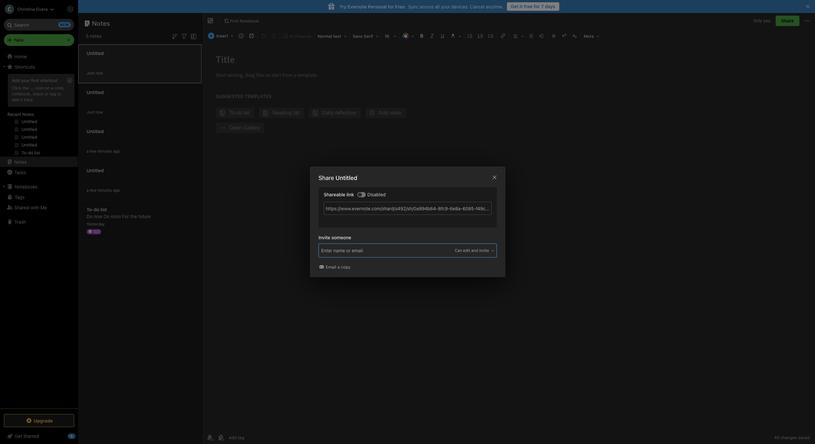 Task type: locate. For each thing, give the bounding box(es) containing it.
invite
[[319, 235, 330, 241]]

add a reminder image
[[206, 434, 214, 442]]

0 vertical spatial notes
[[92, 20, 110, 27]]

5
[[86, 33, 89, 39]]

alignment image
[[510, 31, 527, 40]]

notes
[[90, 33, 102, 39]]

copy
[[341, 265, 351, 270]]

5 notes
[[86, 33, 102, 39]]

1 vertical spatial it
[[20, 97, 23, 102]]

Search text field
[[8, 19, 70, 31]]

2 for from the left
[[388, 4, 394, 9]]

do
[[87, 214, 93, 219], [104, 214, 110, 219]]

invite
[[480, 248, 489, 253]]

notebooks link
[[0, 181, 78, 192]]

shared
[[14, 205, 29, 210]]

stack
[[33, 91, 43, 96]]

task image
[[237, 31, 246, 40]]

0 vertical spatial just
[[87, 71, 94, 75]]

a
[[51, 85, 54, 91], [87, 149, 89, 154], [87, 188, 89, 193], [338, 265, 340, 270]]

now
[[96, 71, 103, 75], [96, 110, 103, 114], [94, 214, 102, 219]]

or
[[45, 91, 49, 96]]

a inside icon on a note, notebook, stack or tag to add it here.
[[51, 85, 54, 91]]

1 vertical spatial just now
[[87, 110, 103, 114]]

the inside tree
[[23, 85, 29, 91]]

0 vertical spatial the
[[23, 85, 29, 91]]

anytime.
[[486, 4, 504, 9]]

1 horizontal spatial the
[[130, 214, 137, 219]]

0 vertical spatial just now
[[87, 71, 103, 75]]

it inside get it free for 7 days button
[[520, 4, 523, 9]]

0 vertical spatial a few minutes ago
[[87, 149, 120, 154]]

2 do from the left
[[104, 214, 110, 219]]

across
[[420, 4, 434, 9]]

your up 'click the ...'
[[21, 78, 30, 83]]

your
[[441, 4, 451, 9], [21, 78, 30, 83]]

calendar event image
[[247, 31, 256, 40]]

do down list
[[104, 214, 110, 219]]

tag
[[50, 91, 56, 96]]

for left 7
[[534, 4, 541, 9]]

for inside button
[[534, 4, 541, 9]]

notebook
[[240, 18, 259, 23]]

1 vertical spatial a few minutes ago
[[87, 188, 120, 193]]

group containing add your first shortcut
[[0, 72, 78, 159]]

indent image
[[527, 31, 536, 40]]

personal
[[368, 4, 387, 9]]

close image
[[491, 174, 499, 182]]

it down notebook,
[[20, 97, 23, 102]]

0 horizontal spatial your
[[21, 78, 30, 83]]

for
[[122, 214, 129, 219]]

share right you
[[782, 18, 795, 23]]

email
[[326, 265, 336, 270]]

settings image
[[66, 5, 74, 13]]

1 vertical spatial the
[[130, 214, 137, 219]]

get it free for 7 days
[[511, 4, 556, 9]]

notes up tasks
[[14, 159, 27, 165]]

first
[[230, 18, 239, 23]]

group
[[0, 72, 78, 159]]

do down to-
[[87, 214, 93, 219]]

1 horizontal spatial your
[[441, 4, 451, 9]]

the left ...
[[23, 85, 29, 91]]

the right for
[[130, 214, 137, 219]]

your inside tree
[[21, 78, 30, 83]]

0 horizontal spatial the
[[23, 85, 29, 91]]

checklist image
[[487, 31, 496, 40]]

changes
[[781, 435, 798, 440]]

notebook,
[[12, 91, 32, 96]]

1 vertical spatial your
[[21, 78, 30, 83]]

minutes
[[98, 149, 112, 154], [98, 188, 112, 193]]

0 horizontal spatial it
[[20, 97, 23, 102]]

1 vertical spatial share
[[319, 175, 334, 182]]

0 vertical spatial ago
[[113, 149, 120, 154]]

for for 7
[[534, 4, 541, 9]]

Select permission field
[[443, 248, 496, 254]]

all
[[435, 4, 440, 9]]

tags button
[[0, 192, 78, 202]]

upgrade
[[34, 418, 53, 424]]

...
[[30, 85, 34, 91]]

outdent image
[[538, 31, 547, 40]]

ago
[[113, 149, 120, 154], [113, 188, 120, 193]]

few
[[90, 149, 96, 154], [90, 188, 96, 193]]

and
[[472, 248, 478, 253]]

0 vertical spatial now
[[96, 71, 103, 75]]

tasks button
[[0, 167, 78, 178]]

0 vertical spatial it
[[520, 4, 523, 9]]

1 vertical spatial minutes
[[98, 188, 112, 193]]

expand note image
[[207, 17, 215, 25]]

tree containing home
[[0, 51, 78, 408]]

the
[[23, 85, 29, 91], [130, 214, 137, 219]]

heading level image
[[316, 31, 349, 40]]

tree
[[0, 51, 78, 408]]

just
[[87, 71, 94, 75], [87, 110, 94, 114]]

your right all
[[441, 4, 451, 9]]

0 horizontal spatial share
[[319, 175, 334, 182]]

1 just now from the top
[[87, 71, 103, 75]]

highlight image
[[448, 31, 464, 40]]

share up shareable
[[319, 175, 334, 182]]

just now
[[87, 71, 103, 75], [87, 110, 103, 114]]

2 vertical spatial now
[[94, 214, 102, 219]]

2 few from the top
[[90, 188, 96, 193]]

it right get
[[520, 4, 523, 9]]

None search field
[[8, 19, 70, 31]]

italic image
[[428, 31, 437, 40]]

1 vertical spatial few
[[90, 188, 96, 193]]

edit
[[463, 248, 470, 253]]

it
[[520, 4, 523, 9], [20, 97, 23, 102]]

1 horizontal spatial for
[[534, 4, 541, 9]]

bold image
[[418, 31, 427, 40]]

1 vertical spatial now
[[96, 110, 103, 114]]

shared with me link
[[0, 202, 78, 213]]

subscript image
[[571, 31, 580, 40]]

0 vertical spatial few
[[90, 149, 96, 154]]

1 for from the left
[[534, 4, 541, 9]]

a few minutes ago
[[87, 149, 120, 154], [87, 188, 120, 193]]

1 horizontal spatial do
[[104, 214, 110, 219]]

for left 'free:'
[[388, 4, 394, 9]]

future
[[138, 214, 151, 219]]

share
[[782, 18, 795, 23], [319, 175, 334, 182]]

tasks
[[14, 170, 26, 175]]

1 do from the left
[[87, 214, 93, 219]]

for for free:
[[388, 4, 394, 9]]

0 vertical spatial minutes
[[98, 149, 112, 154]]

notes up notes
[[92, 20, 110, 27]]

all
[[775, 435, 780, 440]]

get it free for 7 days button
[[507, 2, 560, 11]]

1 horizontal spatial share
[[782, 18, 795, 23]]

notes right recent
[[22, 112, 34, 117]]

for
[[534, 4, 541, 9], [388, 4, 394, 9]]

free
[[524, 4, 533, 9]]

1 horizontal spatial it
[[520, 4, 523, 9]]

sync
[[409, 4, 419, 9]]

note window element
[[202, 13, 816, 444]]

0 horizontal spatial for
[[388, 4, 394, 9]]

2 just now from the top
[[87, 110, 103, 114]]

2 just from the top
[[87, 110, 94, 114]]

add your first shortcut
[[12, 78, 57, 83]]

share inside button
[[782, 18, 795, 23]]

first notebook button
[[222, 16, 262, 25]]

Shared URL text field
[[324, 202, 492, 215]]

can edit and invite
[[455, 248, 489, 253]]

0 horizontal spatial do
[[87, 214, 93, 219]]

font family image
[[351, 31, 381, 40]]

notes
[[92, 20, 110, 27], [22, 112, 34, 117], [14, 159, 27, 165]]

0 vertical spatial share
[[782, 18, 795, 23]]

1 vertical spatial ago
[[113, 188, 120, 193]]

1 vertical spatial just
[[87, 110, 94, 114]]



Task type: vqa. For each thing, say whether or not it's contained in the screenshot.
Show recent notes on the top of the page
no



Task type: describe. For each thing, give the bounding box(es) containing it.
someone
[[332, 235, 351, 241]]

click the ...
[[12, 85, 34, 91]]

now inside to-do list do now do soon for the future
[[94, 214, 102, 219]]

recent notes
[[7, 112, 34, 117]]

2 vertical spatial notes
[[14, 159, 27, 165]]

only
[[754, 18, 763, 23]]

list
[[101, 207, 107, 212]]

new
[[14, 37, 24, 43]]

click
[[12, 85, 21, 91]]

try
[[340, 4, 347, 9]]

more image
[[582, 31, 602, 40]]

1 just from the top
[[87, 71, 94, 75]]

email a copy
[[326, 265, 351, 270]]

group inside tree
[[0, 72, 78, 159]]

shareable link
[[324, 192, 354, 197]]

on
[[45, 85, 50, 91]]

home link
[[0, 51, 78, 62]]

trash
[[14, 219, 26, 225]]

cancel
[[471, 4, 485, 9]]

it inside icon on a note, notebook, stack or tag to add it here.
[[20, 97, 23, 102]]

only you
[[754, 18, 771, 23]]

strikethrough image
[[550, 31, 559, 40]]

share for share
[[782, 18, 795, 23]]

tags
[[15, 194, 25, 200]]

underline image
[[438, 31, 448, 40]]

soon
[[111, 214, 121, 219]]

here.
[[24, 97, 34, 102]]

shared with me
[[14, 205, 47, 210]]

share untitled
[[319, 175, 358, 182]]

first notebook
[[230, 18, 259, 23]]

free:
[[395, 4, 406, 9]]

get
[[511, 4, 519, 9]]

bulleted list image
[[466, 31, 475, 40]]

notes link
[[0, 157, 78, 167]]

1 minutes from the top
[[98, 149, 112, 154]]

2 a few minutes ago from the top
[[87, 188, 120, 193]]

0 vertical spatial your
[[441, 4, 451, 9]]

first
[[31, 78, 39, 83]]

you
[[764, 18, 771, 23]]

add tag image
[[217, 434, 225, 442]]

devices.
[[452, 4, 469, 9]]

the inside to-do list do now do soon for the future
[[130, 214, 137, 219]]

1 ago from the top
[[113, 149, 120, 154]]

1 a few minutes ago from the top
[[87, 149, 120, 154]]

home
[[14, 54, 27, 59]]

all changes saved
[[775, 435, 811, 440]]

font color image
[[401, 31, 417, 40]]

shareable
[[324, 192, 346, 197]]

icon on a note, notebook, stack or tag to add it here.
[[12, 85, 65, 102]]

try evernote personal for free: sync across all your devices. cancel anytime.
[[340, 4, 504, 9]]

7
[[542, 4, 544, 9]]

icon
[[36, 85, 44, 91]]

to
[[57, 91, 61, 96]]

recent
[[7, 112, 21, 117]]

note,
[[55, 85, 65, 91]]

with
[[30, 205, 39, 210]]

share for share untitled
[[319, 175, 334, 182]]

invite someone
[[319, 235, 351, 241]]

2 minutes from the top
[[98, 188, 112, 193]]

do
[[94, 207, 99, 212]]

disabled
[[368, 192, 386, 197]]

a inside button
[[338, 265, 340, 270]]

evernote
[[348, 4, 367, 9]]

email a copy button
[[319, 264, 352, 271]]

me
[[40, 205, 47, 210]]

add
[[12, 97, 19, 102]]

link
[[347, 192, 354, 197]]

shortcuts
[[15, 64, 35, 70]]

1 few from the top
[[90, 149, 96, 154]]

can
[[455, 248, 462, 253]]

expand notebooks image
[[2, 184, 7, 189]]

shortcut
[[40, 78, 57, 83]]

1 vertical spatial notes
[[22, 112, 34, 117]]

insert image
[[207, 31, 236, 40]]

to-do list do now do soon for the future
[[87, 207, 151, 219]]

days
[[546, 4, 556, 9]]

notebooks
[[15, 184, 37, 189]]

trash link
[[0, 217, 78, 227]]

0/3
[[94, 229, 100, 234]]

insert link image
[[499, 31, 508, 40]]

shared link switcher image
[[358, 193, 362, 197]]

2 ago from the top
[[113, 188, 120, 193]]

saved
[[799, 435, 811, 440]]

yesterday
[[87, 222, 105, 227]]

numbered list image
[[477, 31, 486, 40]]

add
[[12, 78, 20, 83]]

shortcuts button
[[0, 62, 78, 72]]

share button
[[777, 16, 800, 26]]

upgrade button
[[4, 414, 74, 427]]

superscript image
[[560, 31, 569, 40]]

Note Editor text field
[[202, 44, 816, 431]]

new button
[[4, 34, 74, 46]]

Add tag field
[[321, 247, 399, 254]]

to-
[[87, 207, 94, 212]]

font size image
[[383, 31, 399, 40]]



